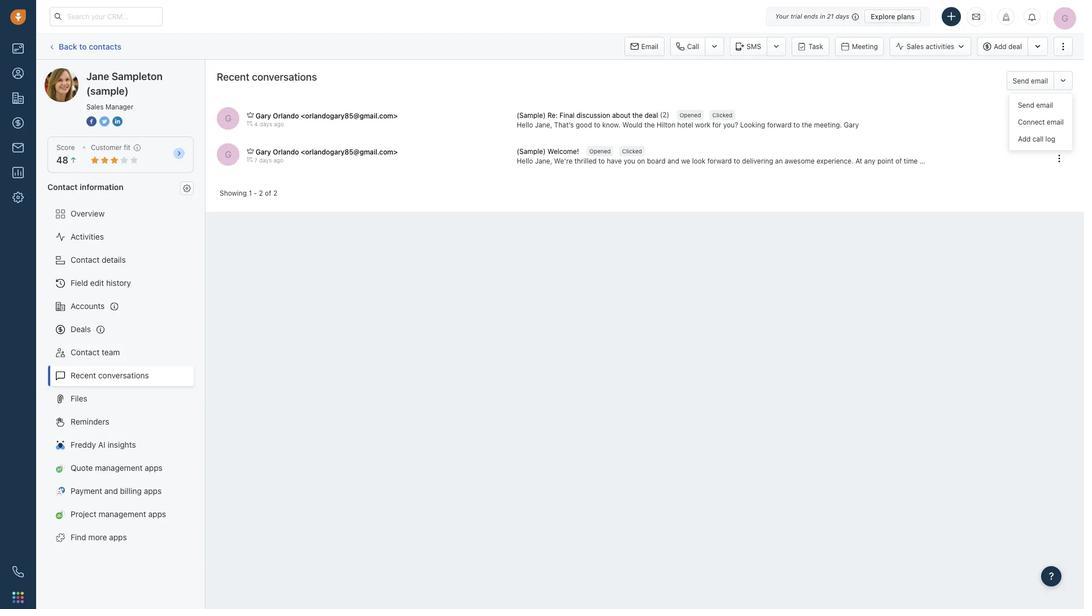 Task type: locate. For each thing, give the bounding box(es) containing it.
email inside send email button
[[1031, 77, 1048, 85]]

send down add deal
[[1013, 77, 1029, 85]]

gary for (sample) re: final discussion about the deal
[[256, 112, 271, 120]]

project management apps
[[71, 510, 166, 520]]

management for quote
[[95, 464, 143, 473]]

contact for contact details
[[71, 256, 100, 265]]

contact information
[[47, 182, 123, 192]]

2 orlando from the top
[[273, 148, 299, 156]]

gary orlando <orlandogary85@gmail.com> for (sample) welcome!
[[256, 148, 398, 156]]

1 vertical spatial days
[[260, 121, 272, 128]]

clicked up for
[[712, 112, 733, 118]]

0 horizontal spatial to
[[79, 42, 87, 51]]

0 vertical spatial (sample)
[[128, 68, 160, 77]]

discussion
[[577, 111, 610, 119]]

clicked down would
[[622, 148, 642, 154]]

jane down back
[[67, 68, 85, 77]]

recent conversations down team
[[71, 371, 149, 381]]

(sample) inside (sample) re: final discussion about the deal (2)
[[517, 111, 546, 119]]

phone image
[[12, 567, 24, 578]]

the left hilton
[[644, 121, 655, 129]]

0 vertical spatial (sample)
[[517, 111, 546, 119]]

days right 4
[[260, 121, 272, 128]]

the left meeting.
[[802, 121, 812, 129]]

1 horizontal spatial add
[[1018, 135, 1031, 143]]

1 vertical spatial ago
[[274, 157, 284, 164]]

gary orlando <orlandogary85@gmail.com>
[[256, 112, 398, 120], [256, 148, 398, 156]]

team
[[102, 348, 120, 357]]

deal inside button
[[1009, 43, 1022, 50]]

2 (sample) from the top
[[517, 147, 546, 155]]

<orlandogary85@gmail.com>
[[301, 112, 398, 120], [301, 148, 398, 156]]

send email
[[1013, 77, 1048, 85], [1018, 101, 1053, 109]]

1 horizontal spatial recent conversations
[[217, 71, 317, 83]]

jane,
[[535, 121, 552, 129]]

2 right of
[[273, 189, 277, 197]]

1 vertical spatial sales
[[86, 103, 104, 111]]

showing
[[220, 189, 247, 197]]

0 vertical spatial recent
[[217, 71, 249, 83]]

meeting button
[[835, 37, 884, 56]]

to down discussion
[[594, 121, 600, 129]]

0 vertical spatial opened
[[680, 112, 701, 118]]

would
[[622, 121, 643, 129]]

sales for sales activities
[[907, 43, 924, 50]]

0 vertical spatial add
[[994, 43, 1007, 50]]

0 horizontal spatial deal
[[645, 111, 658, 119]]

(sample) welcome! link
[[517, 147, 581, 156]]

1 vertical spatial outgoing image
[[247, 157, 253, 163]]

outgoing image for (sample) re: final discussion about the deal
[[247, 121, 253, 126]]

0 vertical spatial management
[[95, 464, 143, 473]]

1 vertical spatial recent
[[71, 371, 96, 381]]

1 vertical spatial (sample)
[[517, 147, 546, 155]]

showing 1 - 2 of 2
[[220, 189, 277, 197]]

final
[[560, 111, 575, 119]]

insights
[[108, 441, 136, 450]]

sales left the activities
[[907, 43, 924, 50]]

add inside add deal button
[[994, 43, 1007, 50]]

log
[[1046, 135, 1055, 143]]

days right "7"
[[259, 157, 272, 164]]

information
[[80, 182, 123, 192]]

contact
[[47, 182, 78, 192], [71, 256, 100, 265], [71, 348, 100, 357]]

recent conversations up 4 days ago
[[217, 71, 317, 83]]

linkedin circled image
[[112, 115, 123, 127]]

management up payment and billing apps
[[95, 464, 143, 473]]

jane
[[67, 68, 85, 77], [86, 70, 109, 82]]

conversations
[[252, 71, 317, 83], [98, 371, 149, 381]]

add
[[994, 43, 1007, 50], [1018, 135, 1031, 143]]

freddy ai insights
[[71, 441, 136, 450]]

contact down 'deals'
[[71, 348, 100, 357]]

0 vertical spatial sales
[[907, 43, 924, 50]]

2 horizontal spatial to
[[794, 121, 800, 129]]

recent
[[217, 71, 249, 83], [71, 371, 96, 381]]

1 vertical spatial orlando
[[273, 148, 299, 156]]

0 horizontal spatial opened
[[589, 148, 611, 154]]

gary right meeting.
[[844, 121, 859, 129]]

0 horizontal spatial conversations
[[98, 371, 149, 381]]

4 days ago
[[254, 121, 284, 128]]

payment
[[71, 487, 102, 496]]

customer
[[91, 144, 122, 152]]

payment and billing apps
[[71, 487, 162, 496]]

orlando up 4 days ago
[[273, 112, 299, 120]]

sales manager
[[86, 103, 133, 111]]

1 outgoing image from the top
[[247, 121, 253, 126]]

hilton
[[657, 121, 675, 129]]

0 vertical spatial deal
[[1009, 43, 1022, 50]]

1 horizontal spatial opened
[[680, 112, 701, 118]]

(sample) up manager
[[128, 68, 160, 77]]

2
[[259, 189, 263, 197], [273, 189, 277, 197]]

back to contacts link
[[47, 38, 122, 55]]

clicked
[[712, 112, 733, 118], [622, 148, 642, 154]]

jane inside the jane sampleton (sample)
[[86, 70, 109, 82]]

conversations down team
[[98, 371, 149, 381]]

apps for find more apps
[[109, 533, 127, 543]]

quote management apps
[[71, 464, 163, 473]]

activities
[[926, 43, 954, 50]]

0 vertical spatial send
[[1013, 77, 1029, 85]]

management
[[95, 464, 143, 473], [99, 510, 146, 520]]

sales up facebook circled image
[[86, 103, 104, 111]]

1 vertical spatial management
[[99, 510, 146, 520]]

orlando up 7 days ago
[[273, 148, 299, 156]]

1 horizontal spatial deal
[[1009, 43, 1022, 50]]

(sample)
[[517, 111, 546, 119], [517, 147, 546, 155]]

1 vertical spatial <orlandogary85@gmail.com>
[[301, 148, 398, 156]]

to
[[79, 42, 87, 51], [594, 121, 600, 129], [794, 121, 800, 129]]

2 outgoing image from the top
[[247, 157, 253, 163]]

days right 21
[[836, 13, 849, 20]]

gary up 4 days ago
[[256, 112, 271, 120]]

2 vertical spatial contact
[[71, 348, 100, 357]]

sampleton up manager
[[112, 70, 163, 82]]

1 vertical spatial email
[[1036, 101, 1053, 109]]

of
[[265, 189, 271, 197]]

more
[[88, 533, 107, 543]]

2 2 from the left
[[273, 189, 277, 197]]

1 horizontal spatial clicked
[[712, 112, 733, 118]]

1 (sample) from the top
[[517, 111, 546, 119]]

0 vertical spatial gary orlando <orlandogary85@gmail.com>
[[256, 112, 398, 120]]

1 horizontal spatial 2
[[273, 189, 277, 197]]

send email inside button
[[1013, 77, 1048, 85]]

-
[[254, 189, 257, 197]]

contact team
[[71, 348, 120, 357]]

connect
[[1018, 118, 1045, 126]]

add deal
[[994, 43, 1022, 50]]

accounts
[[71, 302, 105, 311]]

(sample) for (sample) re: final discussion about the deal (2)
[[517, 111, 546, 119]]

jane sampleton (sample)
[[67, 68, 160, 77], [86, 70, 163, 97]]

0 horizontal spatial the
[[632, 111, 643, 119]]

jane sampleton (sample) up manager
[[86, 70, 163, 97]]

apps right more
[[109, 533, 127, 543]]

0 horizontal spatial clicked
[[622, 148, 642, 154]]

1 vertical spatial opened
[[589, 148, 611, 154]]

twitter circled image
[[99, 115, 110, 127]]

(sample) inside button
[[517, 147, 546, 155]]

0 vertical spatial <orlandogary85@gmail.com>
[[301, 112, 398, 120]]

sales
[[907, 43, 924, 50], [86, 103, 104, 111]]

2 <orlandogary85@gmail.com> from the top
[[301, 148, 398, 156]]

0 horizontal spatial 2
[[259, 189, 263, 197]]

0 horizontal spatial jane
[[67, 68, 85, 77]]

1 gary orlando <orlandogary85@gmail.com> from the top
[[256, 112, 398, 120]]

deal left (2)
[[645, 111, 658, 119]]

quote
[[71, 464, 93, 473]]

7 days ago
[[254, 157, 284, 164]]

1 vertical spatial (sample)
[[86, 85, 129, 97]]

0 vertical spatial ago
[[274, 121, 284, 128]]

outgoing image left "7"
[[247, 157, 253, 163]]

(sample) down the hello
[[517, 147, 546, 155]]

gary for (sample) welcome!
[[256, 148, 271, 156]]

apps up payment and billing apps
[[145, 464, 163, 473]]

overview
[[71, 209, 105, 219]]

1 horizontal spatial sales
[[907, 43, 924, 50]]

outgoing image left 4
[[247, 121, 253, 126]]

send up the connect
[[1018, 101, 1034, 109]]

1 vertical spatial clicked
[[622, 148, 642, 154]]

sales activities
[[907, 43, 954, 50]]

1 vertical spatial recent conversations
[[71, 371, 149, 381]]

0 horizontal spatial add
[[994, 43, 1007, 50]]

ago right 4
[[274, 121, 284, 128]]

call
[[1033, 135, 1044, 143]]

(sample) welcome!
[[517, 147, 579, 155]]

48 button
[[56, 155, 77, 166]]

1 horizontal spatial recent
[[217, 71, 249, 83]]

1 horizontal spatial to
[[594, 121, 600, 129]]

1 vertical spatial gary orlando <orlandogary85@gmail.com>
[[256, 148, 398, 156]]

send email down add deal
[[1013, 77, 1048, 85]]

your
[[775, 13, 789, 20]]

fit
[[124, 144, 130, 152]]

field
[[71, 279, 88, 288]]

mng settings image
[[183, 185, 191, 192]]

apps right billing
[[144, 487, 162, 496]]

sms button
[[730, 37, 767, 56]]

0 horizontal spatial recent
[[71, 371, 96, 381]]

1 <orlandogary85@gmail.com> from the top
[[301, 112, 398, 120]]

orlando for (sample) re: final discussion about the deal
[[273, 112, 299, 120]]

2 vertical spatial gary
[[256, 148, 271, 156]]

1 vertical spatial add
[[1018, 135, 1031, 143]]

send email up the connect
[[1018, 101, 1053, 109]]

call
[[687, 43, 699, 51]]

gary up 7 days ago
[[256, 148, 271, 156]]

explore plans link
[[865, 10, 921, 23]]

add call log
[[1018, 135, 1055, 143]]

opened up "hello jane, that's good to know. would the hilton hotel work for you? looking forward to the meeting. gary"
[[680, 112, 701, 118]]

0 vertical spatial conversations
[[252, 71, 317, 83]]

1 orlando from the top
[[273, 112, 299, 120]]

2 vertical spatial days
[[259, 157, 272, 164]]

days for (sample) welcome!
[[259, 157, 272, 164]]

deal up send email button
[[1009, 43, 1022, 50]]

(sample) up the hello
[[517, 111, 546, 119]]

to right forward
[[794, 121, 800, 129]]

to right back
[[79, 42, 87, 51]]

in
[[820, 13, 825, 20]]

0 vertical spatial orlando
[[273, 112, 299, 120]]

the up would
[[632, 111, 643, 119]]

apps down payment and billing apps
[[148, 510, 166, 520]]

contact down activities
[[71, 256, 100, 265]]

your trial ends in 21 days
[[775, 13, 849, 20]]

2 right '-'
[[259, 189, 263, 197]]

contact down 48
[[47, 182, 78, 192]]

0 vertical spatial send email
[[1013, 77, 1048, 85]]

0 horizontal spatial sales
[[86, 103, 104, 111]]

ago right "7"
[[274, 157, 284, 164]]

0 vertical spatial outgoing image
[[247, 121, 253, 126]]

sampleton
[[87, 68, 126, 77], [112, 70, 163, 82]]

outgoing image
[[247, 121, 253, 126], [247, 157, 253, 163]]

jane down contacts
[[86, 70, 109, 82]]

(sample) up sales manager
[[86, 85, 129, 97]]

management down payment and billing apps
[[99, 510, 146, 520]]

send
[[1013, 77, 1029, 85], [1018, 101, 1034, 109]]

activities
[[71, 232, 104, 242]]

conversations up 4 days ago
[[252, 71, 317, 83]]

1 vertical spatial conversations
[[98, 371, 149, 381]]

21
[[827, 13, 834, 20]]

0 vertical spatial email
[[1031, 77, 1048, 85]]

task button
[[792, 37, 829, 56]]

(sample) re: final discussion about the deal link
[[517, 110, 660, 120]]

manager
[[105, 103, 133, 111]]

0 vertical spatial gary
[[256, 112, 271, 120]]

1 vertical spatial deal
[[645, 111, 658, 119]]

1 horizontal spatial conversations
[[252, 71, 317, 83]]

files
[[71, 394, 87, 404]]

opened
[[680, 112, 701, 118], [589, 148, 611, 154]]

2 gary orlando <orlandogary85@gmail.com> from the top
[[256, 148, 398, 156]]

sms
[[747, 43, 761, 51]]

opened down know.
[[589, 148, 611, 154]]

1 vertical spatial contact
[[71, 256, 100, 265]]

plans
[[897, 12, 915, 20]]

(sample)
[[128, 68, 160, 77], [86, 85, 129, 97]]

0 vertical spatial contact
[[47, 182, 78, 192]]

1 horizontal spatial jane
[[86, 70, 109, 82]]

1 2 from the left
[[259, 189, 263, 197]]



Task type: vqa. For each thing, say whether or not it's contained in the screenshot.
the of
yes



Task type: describe. For each thing, give the bounding box(es) containing it.
to inside 'link'
[[79, 42, 87, 51]]

<orlandogary85@gmail.com> for (sample) welcome!
[[301, 148, 398, 156]]

Search your CRM... text field
[[50, 7, 163, 26]]

the inside (sample) re: final discussion about the deal (2)
[[632, 111, 643, 119]]

email
[[641, 43, 658, 51]]

details
[[102, 256, 126, 265]]

(sample) re: final discussion about the deal (2)
[[517, 111, 669, 119]]

looking
[[740, 121, 765, 129]]

sales for sales manager
[[86, 103, 104, 111]]

good
[[576, 121, 592, 129]]

outgoing image for (sample) welcome!
[[247, 157, 253, 163]]

send email button
[[1007, 71, 1054, 90]]

ago for (sample) welcome!
[[274, 157, 284, 164]]

hotel
[[677, 121, 693, 129]]

add deal button
[[977, 37, 1028, 56]]

4
[[254, 121, 258, 128]]

(sample) re: final discussion about the deal button
[[517, 110, 660, 120]]

deals
[[71, 325, 91, 334]]

connect email
[[1018, 118, 1064, 126]]

contact for contact information
[[47, 182, 78, 192]]

apps for quote management apps
[[145, 464, 163, 473]]

send inside button
[[1013, 77, 1029, 85]]

score
[[56, 144, 75, 152]]

orlando for (sample) welcome!
[[273, 148, 299, 156]]

(sample) for (sample) welcome!
[[517, 147, 546, 155]]

for
[[713, 121, 721, 129]]

field edit history
[[71, 279, 131, 288]]

deal inside (sample) re: final discussion about the deal (2)
[[645, 111, 658, 119]]

1 horizontal spatial the
[[644, 121, 655, 129]]

welcome!
[[548, 147, 579, 155]]

billing
[[120, 487, 142, 496]]

hello jane, that's good to know. would the hilton hotel work for you? looking forward to the meeting. gary
[[517, 121, 859, 129]]

1
[[249, 189, 252, 197]]

history
[[106, 279, 131, 288]]

meeting.
[[814, 121, 842, 129]]

add for add deal
[[994, 43, 1007, 50]]

explore plans
[[871, 12, 915, 20]]

hello
[[517, 121, 533, 129]]

sampleton down contacts
[[87, 68, 126, 77]]

management for project
[[99, 510, 146, 520]]

7
[[254, 157, 258, 164]]

work
[[695, 121, 711, 129]]

ai
[[98, 441, 105, 450]]

(2)
[[660, 111, 669, 118]]

1 vertical spatial gary
[[844, 121, 859, 129]]

back to contacts
[[59, 42, 121, 51]]

48
[[56, 155, 68, 166]]

that's
[[554, 121, 574, 129]]

trial
[[791, 13, 802, 20]]

0 vertical spatial clicked
[[712, 112, 733, 118]]

0 vertical spatial recent conversations
[[217, 71, 317, 83]]

find
[[71, 533, 86, 543]]

you?
[[723, 121, 738, 129]]

gary orlando <orlandogary85@gmail.com> for (sample) re: final discussion about the deal
[[256, 112, 398, 120]]

facebook circled image
[[86, 115, 97, 127]]

about
[[612, 111, 631, 119]]

email button
[[624, 37, 665, 56]]

call button
[[670, 37, 705, 56]]

(sample) welcome! button
[[517, 147, 581, 156]]

know.
[[602, 121, 621, 129]]

0 horizontal spatial recent conversations
[[71, 371, 149, 381]]

apps for project management apps
[[148, 510, 166, 520]]

ends
[[804, 13, 818, 20]]

forward
[[767, 121, 792, 129]]

and
[[104, 487, 118, 496]]

contact for contact team
[[71, 348, 100, 357]]

freshworks switcher image
[[12, 593, 24, 604]]

back
[[59, 42, 77, 51]]

freddy
[[71, 441, 96, 450]]

call link
[[670, 37, 705, 56]]

email image
[[972, 12, 980, 21]]

project
[[71, 510, 96, 520]]

2 vertical spatial email
[[1047, 118, 1064, 126]]

days for (sample) re: final discussion about the deal
[[260, 121, 272, 128]]

add for add call log
[[1018, 135, 1031, 143]]

2 horizontal spatial the
[[802, 121, 812, 129]]

ago for (sample) re: final discussion about the deal
[[274, 121, 284, 128]]

re:
[[548, 111, 558, 119]]

customer fit
[[91, 144, 130, 152]]

meeting
[[852, 43, 878, 51]]

1 vertical spatial send
[[1018, 101, 1034, 109]]

find more apps
[[71, 533, 127, 543]]

contact details
[[71, 256, 126, 265]]

explore
[[871, 12, 895, 20]]

phone element
[[7, 561, 29, 584]]

1 vertical spatial send email
[[1018, 101, 1053, 109]]

reminders
[[71, 418, 109, 427]]

0 vertical spatial days
[[836, 13, 849, 20]]

jane sampleton (sample) down contacts
[[67, 68, 160, 77]]

<orlandogary85@gmail.com> for (sample) re: final discussion about the deal
[[301, 112, 398, 120]]



